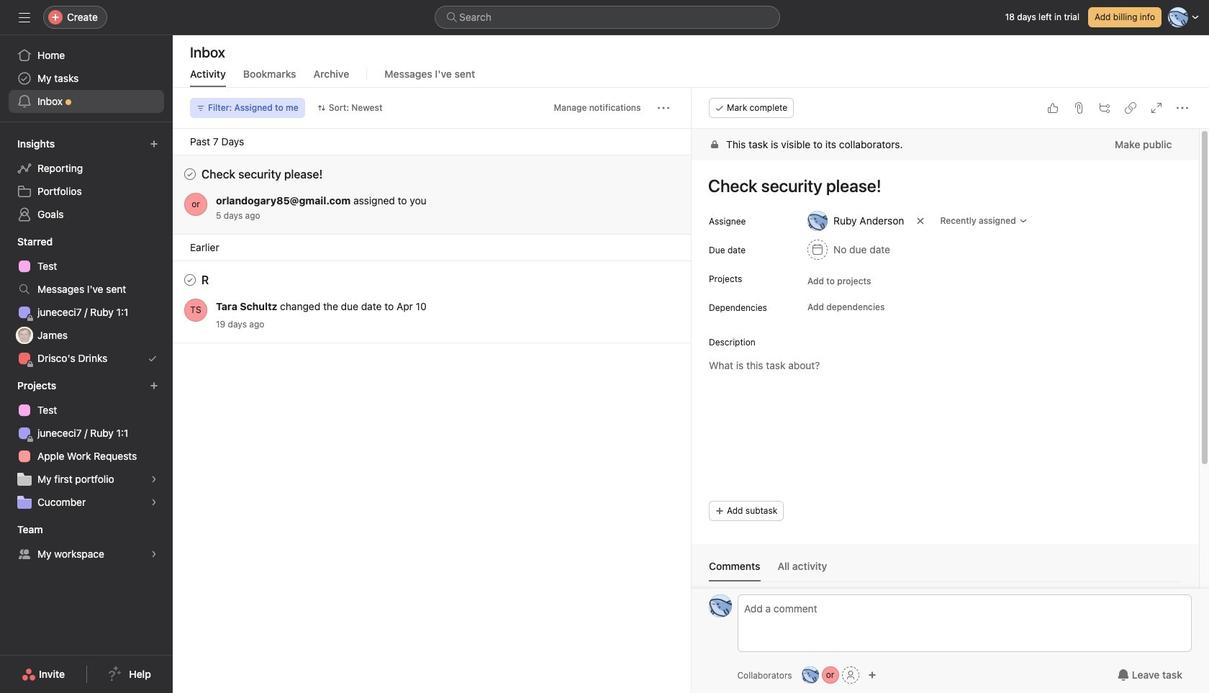 Task type: locate. For each thing, give the bounding box(es) containing it.
attachments: add a file to this task, check security please! image
[[1073, 102, 1085, 114]]

copy task link image
[[1125, 102, 1136, 114]]

tab list inside 'check security please!' dialog
[[709, 559, 1182, 583]]

see details, my first portfolio image
[[150, 475, 158, 484]]

open user profile image
[[709, 595, 732, 618]]

starred element
[[0, 229, 173, 373]]

add or remove collaborators image
[[802, 667, 819, 684], [822, 667, 839, 684]]

main content
[[692, 129, 1199, 693]]

2 add or remove collaborators image from the left
[[822, 667, 839, 684]]

full screen image
[[1151, 102, 1162, 114]]

tab list
[[709, 559, 1182, 583]]

teams element
[[0, 517, 173, 569]]

1 horizontal spatial add or remove collaborators image
[[822, 667, 839, 684]]

see details, cucomber image
[[150, 498, 158, 507]]

add subtask image
[[1099, 102, 1110, 114]]

global element
[[0, 35, 173, 122]]

1 vertical spatial open user profile image
[[184, 299, 207, 322]]

0 vertical spatial open user profile image
[[184, 193, 207, 216]]

1 add or remove collaborators image from the left
[[802, 667, 819, 684]]

open user profile image
[[184, 193, 207, 216], [184, 299, 207, 322]]

more actions for this task image
[[1177, 102, 1188, 114]]

1 open user profile image from the top
[[184, 193, 207, 216]]

list box
[[435, 6, 781, 29]]

0 horizontal spatial add or remove collaborators image
[[802, 667, 819, 684]]

Task Name text field
[[699, 169, 1182, 202]]

new project or portfolio image
[[150, 382, 158, 390]]



Task type: vqa. For each thing, say whether or not it's contained in the screenshot.
project
no



Task type: describe. For each thing, give the bounding box(es) containing it.
main content inside 'check security please!' dialog
[[692, 129, 1199, 693]]

hide sidebar image
[[19, 12, 30, 23]]

check security please! dialog
[[692, 88, 1210, 693]]

see details, my workspace image
[[150, 550, 158, 559]]

sort: newest image
[[317, 104, 326, 112]]

2 open user profile image from the top
[[184, 299, 207, 322]]

0 likes. click to like this task image
[[1047, 102, 1059, 114]]

new insights image
[[150, 140, 158, 148]]

insights element
[[0, 131, 173, 229]]

add or remove collaborators image
[[868, 671, 877, 680]]

more actions image
[[658, 102, 669, 114]]

remove assignee image
[[917, 217, 925, 225]]

projects element
[[0, 373, 173, 517]]



